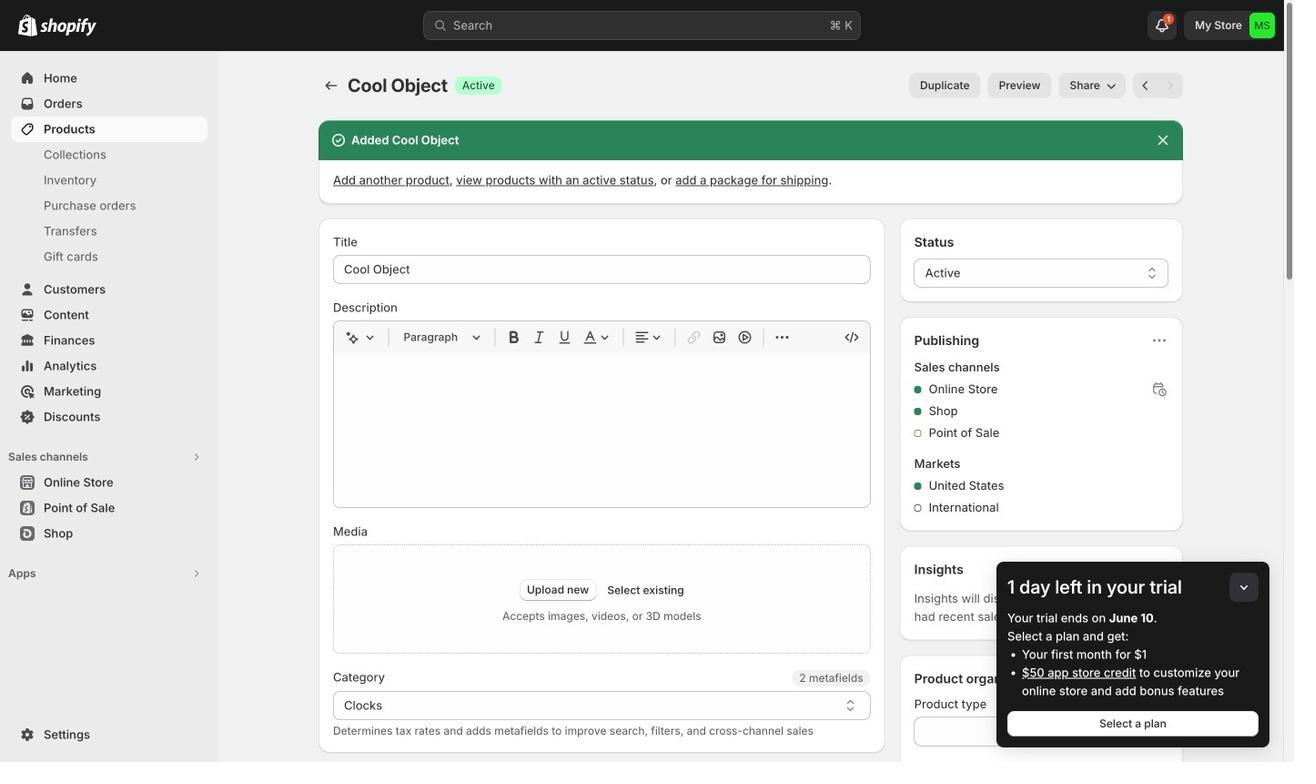Task type: describe. For each thing, give the bounding box(es) containing it.
0 horizontal spatial shopify image
[[18, 14, 37, 36]]

1 horizontal spatial shopify image
[[40, 18, 97, 36]]

next image
[[1162, 76, 1180, 95]]



Task type: vqa. For each thing, say whether or not it's contained in the screenshot.
Short sleeve t-shirt text box
yes



Task type: locate. For each thing, give the bounding box(es) containing it.
Short sleeve t-shirt text field
[[333, 255, 871, 284]]

shopify image
[[18, 14, 37, 36], [40, 18, 97, 36]]

my store image
[[1250, 13, 1276, 38]]

None text field
[[333, 691, 871, 720]]



